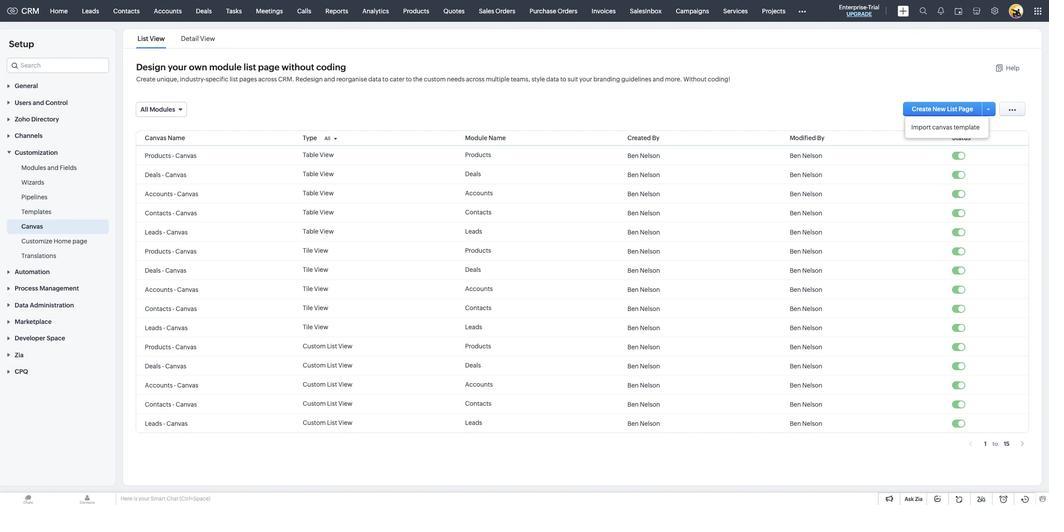 Task type: vqa. For each thing, say whether or not it's contained in the screenshot.
: to the middle
no



Task type: locate. For each thing, give the bounding box(es) containing it.
all
[[140, 106, 148, 113], [325, 136, 331, 141]]

deals link
[[189, 0, 219, 22]]

to left suit at the top right of the page
[[561, 76, 567, 83]]

type
[[303, 134, 317, 142]]

templates
[[21, 208, 51, 215]]

2 vertical spatial your
[[138, 496, 150, 502]]

import canvas template
[[912, 124, 980, 131]]

1 custom from the top
[[303, 343, 326, 350]]

1 horizontal spatial your
[[168, 62, 187, 72]]

0 vertical spatial accounts - canvas
[[145, 190, 198, 197]]

accounts link
[[147, 0, 189, 22]]

create left new
[[912, 106, 932, 113]]

1 vertical spatial create
[[912, 106, 932, 113]]

home link
[[43, 0, 75, 22]]

table for accounts - canvas
[[303, 190, 319, 197]]

1 horizontal spatial orders
[[558, 7, 578, 14]]

0 horizontal spatial data
[[368, 76, 381, 83]]

1 horizontal spatial by
[[817, 134, 825, 142]]

1 custom list view from the top
[[303, 343, 353, 350]]

15
[[1004, 441, 1010, 447]]

list up pages
[[244, 62, 256, 72]]

1 vertical spatial accounts - canvas
[[145, 286, 198, 293]]

0 vertical spatial leads - canvas
[[145, 229, 188, 236]]

3 table from the top
[[303, 190, 319, 197]]

zia up the cpq
[[15, 352, 24, 359]]

list down design your own module list page without coding
[[230, 76, 238, 83]]

deals - canvas
[[145, 171, 186, 178], [145, 267, 186, 274], [145, 363, 186, 370]]

accounts - canvas for tile view
[[145, 286, 198, 293]]

view
[[150, 35, 165, 42], [200, 35, 215, 42], [320, 151, 334, 159], [320, 171, 334, 178], [320, 190, 334, 197], [320, 209, 334, 216], [320, 228, 334, 235], [314, 247, 328, 254], [314, 266, 328, 273], [314, 285, 328, 293], [314, 305, 328, 312], [314, 324, 328, 331], [338, 343, 353, 350], [338, 362, 353, 369], [338, 381, 353, 388], [338, 400, 353, 407], [338, 419, 353, 427]]

tile for products - canvas
[[303, 247, 313, 254]]

canvas name
[[145, 134, 185, 142]]

1 vertical spatial list
[[230, 76, 238, 83]]

suit
[[568, 76, 578, 83]]

profile element
[[1004, 0, 1029, 22]]

list inside list
[[138, 35, 148, 42]]

1 vertical spatial contacts - canvas
[[145, 305, 197, 312]]

your right suit at the top right of the page
[[579, 76, 592, 83]]

create inside button
[[912, 106, 932, 113]]

deals - canvas for tile view
[[145, 267, 186, 274]]

3 tile view from the top
[[303, 285, 328, 293]]

created by
[[628, 134, 660, 142]]

3 custom list view from the top
[[303, 381, 353, 388]]

2 vertical spatial accounts - canvas
[[145, 382, 198, 389]]

deals - canvas for custom list view
[[145, 363, 186, 370]]

1 orders from the left
[[496, 7, 515, 14]]

2 deals - canvas from the top
[[145, 267, 186, 274]]

list for products
[[327, 343, 337, 350]]

1 contacts - canvas from the top
[[145, 209, 197, 217]]

Search text field
[[7, 58, 109, 73]]

page up crm.
[[258, 62, 280, 72]]

page
[[959, 106, 973, 113]]

to
[[383, 76, 389, 83], [406, 76, 412, 83], [561, 76, 567, 83], [993, 441, 998, 447]]

1 name from the left
[[168, 134, 185, 142]]

1 by from the left
[[652, 134, 660, 142]]

leads - canvas for table view
[[145, 229, 188, 236]]

products - canvas for table view
[[145, 152, 197, 159]]

orders right sales
[[496, 7, 515, 14]]

cpq
[[15, 368, 28, 375]]

tile view for leads - canvas
[[303, 324, 328, 331]]

4 table view from the top
[[303, 209, 334, 216]]

zia inside dropdown button
[[15, 352, 24, 359]]

None field
[[7, 58, 109, 73]]

page up automation dropdown button
[[73, 238, 87, 245]]

by
[[652, 134, 660, 142], [817, 134, 825, 142]]

modules
[[150, 106, 175, 113], [21, 164, 46, 171]]

list inside button
[[947, 106, 958, 113]]

0 horizontal spatial across
[[258, 76, 277, 83]]

list view
[[138, 35, 165, 42]]

services link
[[716, 0, 755, 22]]

1 horizontal spatial across
[[466, 76, 485, 83]]

1 vertical spatial products - canvas
[[145, 248, 197, 255]]

3 leads - canvas from the top
[[145, 420, 188, 427]]

list
[[130, 29, 223, 48]]

pipelines link
[[21, 193, 48, 202]]

enterprise-trial upgrade
[[839, 4, 880, 17]]

1 tile view from the top
[[303, 247, 328, 254]]

0 horizontal spatial orders
[[496, 7, 515, 14]]

0 vertical spatial your
[[168, 62, 187, 72]]

1 products - canvas from the top
[[145, 152, 197, 159]]

crm
[[21, 6, 39, 16]]

by right the created
[[652, 134, 660, 142]]

2 vertical spatial deals - canvas
[[145, 363, 186, 370]]

1 horizontal spatial modules
[[150, 106, 175, 113]]

all inside 'all modules' field
[[140, 106, 148, 113]]

customization region
[[0, 161, 116, 263]]

1 table view from the top
[[303, 151, 334, 159]]

1 horizontal spatial list
[[244, 62, 256, 72]]

signals image
[[938, 7, 944, 15]]

canvas
[[145, 134, 167, 142], [175, 152, 197, 159], [165, 171, 186, 178], [177, 190, 198, 197], [176, 209, 197, 217], [21, 223, 43, 230], [167, 229, 188, 236], [175, 248, 197, 255], [165, 267, 186, 274], [177, 286, 198, 293], [176, 305, 197, 312], [167, 324, 188, 331], [175, 343, 197, 351], [165, 363, 186, 370], [177, 382, 198, 389], [176, 401, 197, 408], [167, 420, 188, 427]]

ask
[[905, 496, 914, 503]]

0 horizontal spatial page
[[73, 238, 87, 245]]

2 custom list view from the top
[[303, 362, 353, 369]]

name right module
[[489, 134, 506, 142]]

2 tile from the top
[[303, 266, 313, 273]]

0 vertical spatial modules
[[150, 106, 175, 113]]

0 horizontal spatial name
[[168, 134, 185, 142]]

orders right purchase
[[558, 7, 578, 14]]

coding
[[316, 62, 346, 72]]

across right needs
[[466, 76, 485, 83]]

create for create new list page
[[912, 106, 932, 113]]

1 horizontal spatial all
[[325, 136, 331, 141]]

2 by from the left
[[817, 134, 825, 142]]

zia
[[15, 352, 24, 359], [915, 496, 923, 503]]

0 horizontal spatial by
[[652, 134, 660, 142]]

crm.
[[278, 76, 294, 83]]

4 tile view from the top
[[303, 305, 328, 312]]

module name
[[465, 134, 506, 142]]

all up canvas name
[[140, 106, 148, 113]]

1 table from the top
[[303, 151, 319, 159]]

contacts link
[[106, 0, 147, 22]]

zia right ask
[[915, 496, 923, 503]]

data
[[15, 302, 28, 309]]

3 table view from the top
[[303, 190, 334, 197]]

0 vertical spatial contacts - canvas
[[145, 209, 197, 217]]

sales orders
[[479, 7, 515, 14]]

0 vertical spatial deals - canvas
[[145, 171, 186, 178]]

and inside dropdown button
[[33, 99, 44, 106]]

automation button
[[0, 263, 116, 280]]

1 vertical spatial all
[[325, 136, 331, 141]]

home inside the customization region
[[54, 238, 71, 245]]

leads link
[[75, 0, 106, 22]]

all right type
[[325, 136, 331, 141]]

industry-
[[180, 76, 206, 83]]

3 deals - canvas from the top
[[145, 363, 186, 370]]

table view for deals - canvas
[[303, 171, 334, 178]]

1 deals - canvas from the top
[[145, 171, 186, 178]]

detail view link
[[180, 35, 217, 42]]

0 horizontal spatial zia
[[15, 352, 24, 359]]

accounts - canvas for custom list view
[[145, 382, 198, 389]]

to left the
[[406, 76, 412, 83]]

table view for accounts - canvas
[[303, 190, 334, 197]]

list for accounts
[[327, 381, 337, 388]]

2 horizontal spatial your
[[579, 76, 592, 83]]

2 tile view from the top
[[303, 266, 328, 273]]

0 vertical spatial all
[[140, 106, 148, 113]]

users and control
[[15, 99, 68, 106]]

chats image
[[0, 493, 56, 505]]

1 horizontal spatial zia
[[915, 496, 923, 503]]

data left cater
[[368, 76, 381, 83]]

1 leads - canvas from the top
[[145, 229, 188, 236]]

5 table from the top
[[303, 228, 319, 235]]

0 horizontal spatial list
[[230, 76, 238, 83]]

your right is
[[138, 496, 150, 502]]

modules and fields
[[21, 164, 77, 171]]

2 products - canvas from the top
[[145, 248, 197, 255]]

your up unique,
[[168, 62, 187, 72]]

tile view for products - canvas
[[303, 247, 328, 254]]

accounts - canvas
[[145, 190, 198, 197], [145, 286, 198, 293], [145, 382, 198, 389]]

custom
[[303, 343, 326, 350], [303, 362, 326, 369], [303, 381, 326, 388], [303, 400, 326, 407], [303, 419, 326, 427]]

design
[[136, 62, 166, 72]]

1 vertical spatial page
[[73, 238, 87, 245]]

5 table view from the top
[[303, 228, 334, 235]]

custom list view for products - canvas
[[303, 343, 353, 350]]

1 vertical spatial modules
[[21, 164, 46, 171]]

marketplace button
[[0, 313, 116, 330]]

name down 'all modules' field in the left of the page
[[168, 134, 185, 142]]

2 vertical spatial products - canvas
[[145, 343, 197, 351]]

5 tile view from the top
[[303, 324, 328, 331]]

ben
[[628, 152, 639, 159], [790, 152, 801, 159], [628, 171, 639, 178], [790, 171, 801, 178], [628, 190, 639, 197], [790, 190, 801, 197], [628, 209, 639, 217], [790, 209, 801, 217], [628, 229, 639, 236], [790, 229, 801, 236], [628, 248, 639, 255], [790, 248, 801, 255], [628, 267, 639, 274], [790, 267, 801, 274], [628, 286, 639, 293], [790, 286, 801, 293], [628, 305, 639, 312], [790, 305, 801, 312], [628, 324, 639, 331], [790, 324, 801, 331], [628, 343, 639, 351], [790, 343, 801, 351], [628, 363, 639, 370], [790, 363, 801, 370], [628, 382, 639, 389], [790, 382, 801, 389], [628, 401, 639, 408], [790, 401, 801, 408], [628, 420, 639, 427], [790, 420, 801, 427]]

custom for contacts - canvas
[[303, 400, 326, 407]]

2 vertical spatial contacts - canvas
[[145, 401, 197, 408]]

accounts
[[154, 7, 182, 14], [465, 190, 493, 197], [145, 190, 173, 197], [465, 285, 493, 293], [145, 286, 173, 293], [465, 381, 493, 388], [145, 382, 173, 389]]

by right modified
[[817, 134, 825, 142]]

purchase
[[530, 7, 556, 14]]

contacts - canvas for custom list view
[[145, 401, 197, 408]]

0 vertical spatial home
[[50, 7, 68, 14]]

0 horizontal spatial all
[[140, 106, 148, 113]]

2 custom from the top
[[303, 362, 326, 369]]

1 accounts - canvas from the top
[[145, 190, 198, 197]]

developer space
[[15, 335, 65, 342]]

across left crm.
[[258, 76, 277, 83]]

5 tile from the top
[[303, 324, 313, 331]]

custom list view for deals - canvas
[[303, 362, 353, 369]]

tile view
[[303, 247, 328, 254], [303, 266, 328, 273], [303, 285, 328, 293], [303, 305, 328, 312], [303, 324, 328, 331]]

accounts inside accounts link
[[154, 7, 182, 14]]

modules up canvas name
[[150, 106, 175, 113]]

all modules
[[140, 106, 175, 113]]

0 vertical spatial products - canvas
[[145, 152, 197, 159]]

data administration
[[15, 302, 74, 309]]

tile view for contacts - canvas
[[303, 305, 328, 312]]

calls link
[[290, 0, 318, 22]]

5 custom list view from the top
[[303, 419, 353, 427]]

2 leads - canvas from the top
[[145, 324, 188, 331]]

by for created by
[[652, 134, 660, 142]]

3 tile from the top
[[303, 285, 313, 293]]

3 contacts - canvas from the top
[[145, 401, 197, 408]]

2 data from the left
[[546, 76, 559, 83]]

custom
[[424, 76, 446, 83]]

list
[[138, 35, 148, 42], [947, 106, 958, 113], [327, 343, 337, 350], [327, 362, 337, 369], [327, 381, 337, 388], [327, 400, 337, 407], [327, 419, 337, 427]]

status
[[952, 134, 971, 142]]

0 horizontal spatial create
[[136, 76, 156, 83]]

invoices
[[592, 7, 616, 14]]

4 tile from the top
[[303, 305, 313, 312]]

5 custom from the top
[[303, 419, 326, 427]]

2 orders from the left
[[558, 7, 578, 14]]

projects link
[[755, 0, 793, 22]]

1 tile from the top
[[303, 247, 313, 254]]

branding
[[594, 76, 620, 83]]

1 horizontal spatial create
[[912, 106, 932, 113]]

contacts - canvas for tile view
[[145, 305, 197, 312]]

0 horizontal spatial your
[[138, 496, 150, 502]]

0 vertical spatial zia
[[15, 352, 24, 359]]

custom for deals - canvas
[[303, 362, 326, 369]]

4 table from the top
[[303, 209, 319, 216]]

without
[[282, 62, 314, 72]]

and left fields
[[47, 164, 58, 171]]

tile for leads - canvas
[[303, 324, 313, 331]]

0 vertical spatial list
[[244, 62, 256, 72]]

table for products - canvas
[[303, 151, 319, 159]]

0 horizontal spatial modules
[[21, 164, 46, 171]]

2 name from the left
[[489, 134, 506, 142]]

quotes
[[444, 7, 465, 14]]

1 across from the left
[[258, 76, 277, 83]]

chat
[[167, 496, 179, 502]]

space
[[47, 335, 65, 342]]

home
[[50, 7, 68, 14], [54, 238, 71, 245]]

3 custom from the top
[[303, 381, 326, 388]]

directory
[[31, 116, 59, 123]]

products
[[403, 7, 429, 14], [465, 151, 491, 159], [145, 152, 171, 159], [465, 247, 491, 254], [145, 248, 171, 255], [465, 343, 491, 350], [145, 343, 171, 351]]

sales orders link
[[472, 0, 523, 22]]

home right crm
[[50, 7, 68, 14]]

1 horizontal spatial data
[[546, 76, 559, 83]]

4 custom from the top
[[303, 400, 326, 407]]

and left the more.
[[653, 76, 664, 83]]

ben nelson
[[628, 152, 660, 159], [790, 152, 823, 159], [628, 171, 660, 178], [790, 171, 823, 178], [628, 190, 660, 197], [790, 190, 823, 197], [628, 209, 660, 217], [790, 209, 823, 217], [628, 229, 660, 236], [790, 229, 823, 236], [628, 248, 660, 255], [790, 248, 823, 255], [628, 267, 660, 274], [790, 267, 823, 274], [628, 286, 660, 293], [790, 286, 823, 293], [628, 305, 660, 312], [790, 305, 823, 312], [628, 324, 660, 331], [790, 324, 823, 331], [628, 343, 660, 351], [790, 343, 823, 351], [628, 363, 660, 370], [790, 363, 823, 370], [628, 382, 660, 389], [790, 382, 823, 389], [628, 401, 660, 408], [790, 401, 823, 408], [628, 420, 660, 427], [790, 420, 823, 427]]

template
[[954, 124, 980, 131]]

2 contacts - canvas from the top
[[145, 305, 197, 312]]

2 table view from the top
[[303, 171, 334, 178]]

3 accounts - canvas from the top
[[145, 382, 198, 389]]

1 vertical spatial your
[[579, 76, 592, 83]]

3 products - canvas from the top
[[145, 343, 197, 351]]

tile view for deals - canvas
[[303, 266, 328, 273]]

2 accounts - canvas from the top
[[145, 286, 198, 293]]

1 vertical spatial leads - canvas
[[145, 324, 188, 331]]

1 vertical spatial deals - canvas
[[145, 267, 186, 274]]

1 vertical spatial home
[[54, 238, 71, 245]]

data right style
[[546, 76, 559, 83]]

marketplace
[[15, 318, 52, 326]]

module
[[209, 62, 242, 72]]

0 vertical spatial create
[[136, 76, 156, 83]]

products link
[[396, 0, 436, 22]]

1 horizontal spatial name
[[489, 134, 506, 142]]

tasks link
[[219, 0, 249, 22]]

2 vertical spatial leads - canvas
[[145, 420, 188, 427]]

page
[[258, 62, 280, 72], [73, 238, 87, 245]]

contacts image
[[59, 493, 115, 505]]

1 horizontal spatial page
[[258, 62, 280, 72]]

modified
[[790, 134, 816, 142]]

create down design
[[136, 76, 156, 83]]

leads
[[82, 7, 99, 14], [465, 228, 482, 235], [145, 229, 162, 236], [465, 324, 482, 331], [145, 324, 162, 331], [465, 419, 482, 427], [145, 420, 162, 427]]

custom list view for accounts - canvas
[[303, 381, 353, 388]]

modules up wizards
[[21, 164, 46, 171]]

(ctrl+space)
[[180, 496, 210, 502]]

table view for products - canvas
[[303, 151, 334, 159]]

tile view for accounts - canvas
[[303, 285, 328, 293]]

1 vertical spatial zia
[[915, 496, 923, 503]]

home right the customize
[[54, 238, 71, 245]]

2 table from the top
[[303, 171, 319, 178]]

and right users
[[33, 99, 44, 106]]

unique,
[[157, 76, 179, 83]]

4 custom list view from the top
[[303, 400, 353, 407]]

developer space button
[[0, 330, 116, 347]]



Task type: describe. For each thing, give the bounding box(es) containing it.
teams,
[[511, 76, 530, 83]]

purchase orders
[[530, 7, 578, 14]]

trial
[[868, 4, 880, 11]]

products - canvas for tile view
[[145, 248, 197, 255]]

pages
[[239, 76, 257, 83]]

zia button
[[0, 347, 116, 363]]

table view for leads - canvas
[[303, 228, 334, 235]]

table for leads - canvas
[[303, 228, 319, 235]]

profile image
[[1009, 4, 1024, 18]]

by for modified by
[[817, 134, 825, 142]]

orders for sales orders
[[496, 7, 515, 14]]

tile for contacts - canvas
[[303, 305, 313, 312]]

1 data from the left
[[368, 76, 381, 83]]

cater
[[390, 76, 405, 83]]

Other Modules field
[[793, 4, 812, 18]]

2 across from the left
[[466, 76, 485, 83]]

quotes link
[[436, 0, 472, 22]]

zoho
[[15, 116, 30, 123]]

users and control button
[[0, 94, 116, 111]]

search image
[[920, 7, 927, 15]]

smart
[[151, 496, 166, 502]]

redesign
[[296, 76, 323, 83]]

more.
[[665, 76, 682, 83]]

specific
[[206, 76, 229, 83]]

tile for deals - canvas
[[303, 266, 313, 273]]

list view link
[[136, 35, 166, 42]]

calls
[[297, 7, 311, 14]]

here
[[121, 496, 132, 502]]

zoho directory
[[15, 116, 59, 123]]

to right 1
[[993, 441, 998, 447]]

tasks
[[226, 7, 242, 14]]

analytics link
[[355, 0, 396, 22]]

0 vertical spatial page
[[258, 62, 280, 72]]

customization
[[15, 149, 58, 156]]

list for specific
[[230, 76, 238, 83]]

to left cater
[[383, 76, 389, 83]]

create menu element
[[893, 0, 915, 22]]

pipelines
[[21, 194, 48, 201]]

import
[[912, 124, 931, 131]]

crm link
[[7, 6, 39, 16]]

users
[[15, 99, 31, 106]]

templates link
[[21, 207, 51, 216]]

wizards link
[[21, 178, 44, 187]]

new
[[933, 106, 946, 113]]

all for all
[[325, 136, 331, 141]]

deals - canvas for table view
[[145, 171, 186, 178]]

reorganise
[[336, 76, 367, 83]]

list for contacts
[[327, 400, 337, 407]]

customize home page link
[[21, 237, 87, 246]]

leads - canvas for tile view
[[145, 324, 188, 331]]

and inside the customization region
[[47, 164, 58, 171]]

orders for purchase orders
[[558, 7, 578, 14]]

automation
[[15, 269, 50, 276]]

customization button
[[0, 144, 116, 161]]

campaigns link
[[669, 0, 716, 22]]

products - canvas for custom list view
[[145, 343, 197, 351]]

needs
[[447, 76, 465, 83]]

canvas
[[933, 124, 953, 131]]

deals inside "link"
[[196, 7, 212, 14]]

channels
[[15, 132, 43, 140]]

design your own module list page without coding
[[136, 62, 346, 72]]

general
[[15, 83, 38, 90]]

upgrade
[[847, 11, 872, 17]]

signals element
[[933, 0, 950, 22]]

table for deals - canvas
[[303, 171, 319, 178]]

list for deals
[[327, 362, 337, 369]]

reports link
[[318, 0, 355, 22]]

process
[[15, 285, 38, 292]]

meetings
[[256, 7, 283, 14]]

management
[[39, 285, 79, 292]]

page inside the customization region
[[73, 238, 87, 245]]

meetings link
[[249, 0, 290, 22]]

translations
[[21, 252, 56, 259]]

setup
[[9, 39, 34, 49]]

custom for accounts - canvas
[[303, 381, 326, 388]]

All Modules field
[[136, 102, 187, 117]]

administration
[[30, 302, 74, 309]]

calendar image
[[955, 7, 963, 14]]

list containing list view
[[130, 29, 223, 48]]

without
[[684, 76, 707, 83]]

module
[[465, 134, 488, 142]]

name for canvas name
[[168, 134, 185, 142]]

custom for products - canvas
[[303, 343, 326, 350]]

detail view
[[181, 35, 215, 42]]

canvas link
[[21, 222, 43, 231]]

modified by
[[790, 134, 825, 142]]

created
[[628, 134, 651, 142]]

modules inside the customization region
[[21, 164, 46, 171]]

process management button
[[0, 280, 116, 297]]

1
[[985, 441, 987, 447]]

accounts - canvas for table view
[[145, 190, 198, 197]]

wizards
[[21, 179, 44, 186]]

create unique, industry-specific list pages across crm. redesign and reorganise data to cater to the custom needs across multiple teams, style data to suit your branding guidelines and more. without coding!
[[136, 76, 731, 83]]

modules inside field
[[150, 106, 175, 113]]

purchase orders link
[[523, 0, 585, 22]]

detail
[[181, 35, 199, 42]]

is
[[134, 496, 137, 502]]

style
[[532, 76, 545, 83]]

canvas inside the customization region
[[21, 223, 43, 230]]

channels button
[[0, 127, 116, 144]]

search element
[[915, 0, 933, 22]]

create for create unique, industry-specific list pages across crm. redesign and reorganise data to cater to the custom needs across multiple teams, style data to suit your branding guidelines and more. without coding!
[[136, 76, 156, 83]]

modules and fields link
[[21, 163, 77, 172]]

multiple
[[486, 76, 510, 83]]

cpq button
[[0, 363, 116, 380]]

the
[[413, 76, 423, 83]]

tile for accounts - canvas
[[303, 285, 313, 293]]

custom list view for contacts - canvas
[[303, 400, 353, 407]]

salesinbox
[[630, 7, 662, 14]]

own
[[189, 62, 207, 72]]

contacts - canvas for table view
[[145, 209, 197, 217]]

list for module
[[244, 62, 256, 72]]

here is your smart chat (ctrl+space)
[[121, 496, 210, 502]]

services
[[724, 7, 748, 14]]

all for all modules
[[140, 106, 148, 113]]

name for module name
[[489, 134, 506, 142]]

data administration button
[[0, 297, 116, 313]]

zoho directory button
[[0, 111, 116, 127]]

and down coding
[[324, 76, 335, 83]]

list for leads
[[327, 419, 337, 427]]

ask zia
[[905, 496, 923, 503]]

create menu image
[[898, 6, 909, 16]]

table for contacts - canvas
[[303, 209, 319, 216]]

coding!
[[708, 76, 731, 83]]

table view for contacts - canvas
[[303, 209, 334, 216]]

create new list page button
[[903, 102, 982, 116]]



